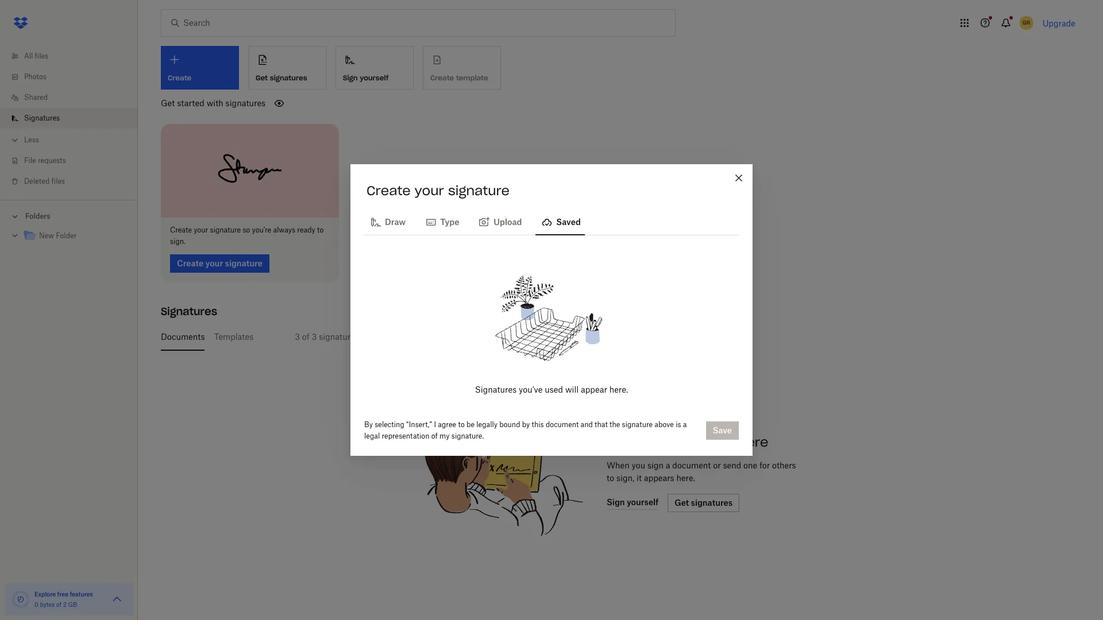 Task type: describe. For each thing, give the bounding box(es) containing it.
upgrade
[[1043, 18, 1076, 28]]

folders
[[25, 212, 50, 221]]

photos
[[24, 72, 47, 81]]

unlimited.
[[525, 332, 563, 342]]

or
[[713, 461, 721, 470]]

get signatures
[[256, 73, 307, 82]]

list containing all files
[[0, 39, 138, 200]]

of inside explore free features 0 bytes of 2 gb
[[56, 602, 62, 609]]

this inside tab list
[[407, 332, 421, 342]]

free
[[57, 591, 68, 598]]

others
[[773, 461, 796, 470]]

create your signature so you're always ready to sign.
[[170, 226, 324, 246]]

document inside when you sign a document or send one for others to sign, it appears here.
[[673, 461, 711, 470]]

saved
[[557, 217, 581, 227]]

will
[[566, 385, 579, 395]]

this inside by selecting "insert," i agree to be legally bound by this document and that the signature above is a legal representation of my signature.
[[532, 421, 544, 429]]

bound
[[500, 421, 520, 429]]

draw
[[385, 217, 406, 227]]

shared link
[[9, 87, 138, 108]]

type
[[440, 217, 459, 227]]

by selecting "insert," i agree to be legally bound by this document and that the signature above is a legal representation of my signature.
[[364, 421, 687, 441]]

folder
[[56, 232, 77, 240]]

and
[[581, 421, 593, 429]]

"insert,"
[[406, 421, 432, 429]]

create for create your signature
[[367, 183, 411, 199]]

month.
[[423, 332, 450, 342]]

signature inside tab list
[[319, 332, 355, 342]]

explore
[[34, 591, 56, 598]]

one
[[744, 461, 758, 470]]

documents for documents appear here
[[607, 434, 683, 450]]

by
[[364, 421, 373, 429]]

i
[[434, 421, 436, 429]]

get for get started with signatures
[[161, 98, 175, 108]]

above
[[655, 421, 674, 429]]

0 vertical spatial is
[[517, 332, 523, 342]]

deleted
[[24, 177, 50, 186]]

you're
[[252, 226, 271, 234]]

representation
[[382, 432, 430, 441]]

1 horizontal spatial appear
[[687, 434, 734, 450]]

here. inside "create your signature" "dialog"
[[610, 385, 628, 395]]

when
[[607, 461, 630, 470]]

quota usage element
[[11, 591, 30, 609]]

gb
[[68, 602, 77, 609]]

new folder link
[[23, 229, 129, 244]]

0
[[34, 602, 38, 609]]

1 horizontal spatial requests
[[357, 332, 390, 342]]

here
[[738, 434, 769, 450]]

less
[[24, 136, 39, 144]]

signature.
[[452, 432, 484, 441]]

signatures inside button
[[270, 73, 307, 82]]

signing
[[452, 332, 482, 342]]

sign.
[[170, 237, 186, 246]]

1 vertical spatial signatures
[[161, 305, 217, 318]]

sign,
[[617, 473, 635, 483]]

deleted files link
[[9, 171, 138, 192]]

get signatures button
[[248, 46, 326, 90]]

ready
[[297, 226, 315, 234]]

to inside when you sign a document or send one for others to sign, it appears here.
[[607, 473, 615, 483]]

sign yourself
[[343, 73, 389, 82]]

signatures inside list item
[[24, 114, 60, 122]]

sign yourself button
[[336, 46, 414, 90]]

upgrade link
[[1043, 18, 1076, 28]]

files for deleted files
[[51, 177, 65, 186]]

create your signature
[[367, 183, 510, 199]]

1 horizontal spatial of
[[302, 332, 310, 342]]

1 horizontal spatial yourself
[[484, 332, 514, 342]]

new
[[39, 232, 54, 240]]

when you sign a document or send one for others to sign, it appears here.
[[607, 461, 796, 483]]

less image
[[9, 135, 21, 146]]

dropbox image
[[9, 11, 32, 34]]

with
[[207, 98, 223, 108]]

signatures you've used will appear here.
[[475, 385, 628, 395]]

so
[[243, 226, 250, 234]]

shared
[[24, 93, 48, 102]]

photos link
[[9, 67, 138, 87]]

templates tab
[[214, 323, 254, 351]]



Task type: locate. For each thing, give the bounding box(es) containing it.
yourself
[[360, 73, 389, 82], [484, 332, 514, 342]]

0 vertical spatial tab list
[[364, 208, 739, 236]]

that
[[595, 421, 608, 429]]

tab list inside "create your signature" "dialog"
[[364, 208, 739, 236]]

to left 'be' on the bottom left
[[458, 421, 465, 429]]

0 vertical spatial to
[[317, 226, 324, 234]]

1 horizontal spatial to
[[458, 421, 465, 429]]

1 horizontal spatial signatures
[[270, 73, 307, 82]]

signatures left "you've"
[[475, 385, 517, 395]]

0 horizontal spatial is
[[517, 332, 523, 342]]

a inside by selecting "insert," i agree to be legally bound by this document and that the signature above is a legal representation of my signature.
[[683, 421, 687, 429]]

0 horizontal spatial requests
[[38, 156, 66, 165]]

my
[[440, 432, 450, 441]]

0 horizontal spatial this
[[407, 332, 421, 342]]

files for all files
[[35, 52, 48, 60]]

document down documents appear here
[[673, 461, 711, 470]]

for
[[760, 461, 770, 470]]

1 vertical spatial your
[[194, 226, 208, 234]]

signatures
[[270, 73, 307, 82], [226, 98, 266, 108]]

create your signature dialog
[[351, 164, 753, 456]]

yourself inside "sign yourself" button
[[360, 73, 389, 82]]

0 horizontal spatial yourself
[[360, 73, 389, 82]]

to right ready
[[317, 226, 324, 234]]

send
[[723, 461, 742, 470]]

explore free features 0 bytes of 2 gb
[[34, 591, 93, 609]]

requests left left
[[357, 332, 390, 342]]

appears
[[644, 473, 675, 483]]

a
[[683, 421, 687, 429], [666, 461, 671, 470]]

0 vertical spatial signatures
[[24, 114, 60, 122]]

1 vertical spatial is
[[676, 421, 681, 429]]

requests
[[38, 156, 66, 165], [357, 332, 390, 342]]

1 horizontal spatial 3
[[312, 332, 317, 342]]

tab list
[[364, 208, 739, 236], [161, 323, 1081, 351]]

your left so
[[194, 226, 208, 234]]

a right sign
[[666, 461, 671, 470]]

documents for documents
[[161, 332, 205, 342]]

is
[[517, 332, 523, 342], [676, 421, 681, 429]]

0 vertical spatial yourself
[[360, 73, 389, 82]]

1 vertical spatial tab list
[[161, 323, 1081, 351]]

upload
[[494, 217, 522, 227]]

create
[[367, 183, 411, 199], [170, 226, 192, 234]]

of inside by selecting "insert," i agree to be legally bound by this document and that the signature above is a legal representation of my signature.
[[432, 432, 438, 441]]

signature inside create your signature so you're always ready to sign.
[[210, 226, 241, 234]]

1 vertical spatial appear
[[687, 434, 734, 450]]

1 vertical spatial documents
[[607, 434, 683, 450]]

0 horizontal spatial get
[[161, 98, 175, 108]]

create up sign.
[[170, 226, 192, 234]]

documents tab
[[161, 323, 205, 351]]

2 horizontal spatial signatures
[[475, 385, 517, 395]]

tab list containing documents
[[161, 323, 1081, 351]]

files
[[35, 52, 48, 60], [51, 177, 65, 186]]

yourself right signing
[[484, 332, 514, 342]]

documents left templates
[[161, 332, 205, 342]]

selecting
[[375, 421, 404, 429]]

1 vertical spatial signatures
[[226, 98, 266, 108]]

this
[[407, 332, 421, 342], [532, 421, 544, 429]]

you
[[632, 461, 646, 470]]

used
[[545, 385, 563, 395]]

new folder
[[39, 232, 77, 240]]

0 horizontal spatial to
[[317, 226, 324, 234]]

1 horizontal spatial a
[[683, 421, 687, 429]]

0 horizontal spatial signatures
[[24, 114, 60, 122]]

document left and on the bottom
[[546, 421, 579, 429]]

2 3 from the left
[[312, 332, 317, 342]]

documents up you
[[607, 434, 683, 450]]

1 vertical spatial document
[[673, 461, 711, 470]]

your up type
[[415, 183, 444, 199]]

0 horizontal spatial a
[[666, 461, 671, 470]]

1 3 from the left
[[295, 332, 300, 342]]

0 vertical spatial this
[[407, 332, 421, 342]]

1 vertical spatial here.
[[677, 473, 695, 483]]

0 horizontal spatial appear
[[581, 385, 608, 395]]

appear
[[581, 385, 608, 395], [687, 434, 734, 450]]

2
[[63, 602, 67, 609]]

1 horizontal spatial your
[[415, 183, 444, 199]]

file requests
[[24, 156, 66, 165]]

signatures link
[[9, 108, 138, 129]]

get up the get started with signatures
[[256, 73, 268, 82]]

requests right file
[[38, 156, 66, 165]]

your inside create your signature so you're always ready to sign.
[[194, 226, 208, 234]]

1 horizontal spatial documents
[[607, 434, 683, 450]]

0 horizontal spatial here.
[[610, 385, 628, 395]]

1 vertical spatial yourself
[[484, 332, 514, 342]]

you've
[[519, 385, 543, 395]]

your for create your signature
[[415, 183, 444, 199]]

0 vertical spatial document
[[546, 421, 579, 429]]

1 vertical spatial get
[[161, 98, 175, 108]]

0 horizontal spatial files
[[35, 52, 48, 60]]

of
[[302, 332, 310, 342], [432, 432, 438, 441], [56, 602, 62, 609]]

is left unlimited.
[[517, 332, 523, 342]]

a inside when you sign a document or send one for others to sign, it appears here.
[[666, 461, 671, 470]]

to inside create your signature so you're always ready to sign.
[[317, 226, 324, 234]]

features
[[70, 591, 93, 598]]

your for create your signature so you're always ready to sign.
[[194, 226, 208, 234]]

1 horizontal spatial create
[[367, 183, 411, 199]]

left
[[392, 332, 405, 342]]

1 horizontal spatial document
[[673, 461, 711, 470]]

1 vertical spatial create
[[170, 226, 192, 234]]

signatures list item
[[0, 108, 138, 129]]

1 vertical spatial to
[[458, 421, 465, 429]]

all files link
[[9, 46, 138, 67]]

1 vertical spatial requests
[[357, 332, 390, 342]]

get inside button
[[256, 73, 268, 82]]

0 horizontal spatial signatures
[[226, 98, 266, 108]]

0 horizontal spatial your
[[194, 226, 208, 234]]

is inside by selecting "insert," i agree to be legally bound by this document and that the signature above is a legal representation of my signature.
[[676, 421, 681, 429]]

started
[[177, 98, 205, 108]]

document
[[546, 421, 579, 429], [673, 461, 711, 470]]

here. inside when you sign a document or send one for others to sign, it appears here.
[[677, 473, 695, 483]]

legal
[[364, 432, 380, 441]]

get
[[256, 73, 268, 82], [161, 98, 175, 108]]

create for create your signature so you're always ready to sign.
[[170, 226, 192, 234]]

1 vertical spatial of
[[432, 432, 438, 441]]

your
[[415, 183, 444, 199], [194, 226, 208, 234]]

is right above
[[676, 421, 681, 429]]

this right by
[[532, 421, 544, 429]]

0 horizontal spatial create
[[170, 226, 192, 234]]

get started with signatures
[[161, 98, 266, 108]]

1 horizontal spatial signatures
[[161, 305, 217, 318]]

signature inside by selecting "insert," i agree to be legally bound by this document and that the signature above is a legal representation of my signature.
[[622, 421, 653, 429]]

to down when in the right bottom of the page
[[607, 473, 615, 483]]

documents
[[161, 332, 205, 342], [607, 434, 683, 450]]

here. right appears
[[677, 473, 695, 483]]

0 vertical spatial your
[[415, 183, 444, 199]]

appear up or
[[687, 434, 734, 450]]

0 horizontal spatial 3
[[295, 332, 300, 342]]

0 vertical spatial signatures
[[270, 73, 307, 82]]

0 vertical spatial create
[[367, 183, 411, 199]]

file
[[24, 156, 36, 165]]

get left started
[[161, 98, 175, 108]]

deleted files
[[24, 177, 65, 186]]

1 horizontal spatial this
[[532, 421, 544, 429]]

all files
[[24, 52, 48, 60]]

create up draw
[[367, 183, 411, 199]]

1 horizontal spatial here.
[[677, 473, 695, 483]]

2 horizontal spatial of
[[432, 432, 438, 441]]

0 vertical spatial documents
[[161, 332, 205, 342]]

0 vertical spatial here.
[[610, 385, 628, 395]]

to inside by selecting "insert," i agree to be legally bound by this document and that the signature above is a legal representation of my signature.
[[458, 421, 465, 429]]

2 vertical spatial to
[[607, 473, 615, 483]]

document inside by selecting "insert," i agree to be legally bound by this document and that the signature above is a legal representation of my signature.
[[546, 421, 579, 429]]

0 vertical spatial a
[[683, 421, 687, 429]]

2 vertical spatial of
[[56, 602, 62, 609]]

create inside create your signature so you're always ready to sign.
[[170, 226, 192, 234]]

all
[[24, 52, 33, 60]]

3 of 3 signature requests left this month. signing yourself is unlimited.
[[295, 332, 563, 342]]

documents appear here
[[607, 434, 769, 450]]

here. up the
[[610, 385, 628, 395]]

signature
[[448, 183, 510, 199], [210, 226, 241, 234], [319, 332, 355, 342], [622, 421, 653, 429]]

appear right the 'will'
[[581, 385, 608, 395]]

by
[[522, 421, 530, 429]]

0 vertical spatial get
[[256, 73, 268, 82]]

always
[[273, 226, 295, 234]]

2 horizontal spatial to
[[607, 473, 615, 483]]

signatures up documents tab
[[161, 305, 217, 318]]

be
[[467, 421, 475, 429]]

file requests link
[[9, 151, 138, 171]]

files right deleted
[[51, 177, 65, 186]]

yourself right sign
[[360, 73, 389, 82]]

signatures inside "create your signature" "dialog"
[[475, 385, 517, 395]]

0 horizontal spatial documents
[[161, 332, 205, 342]]

1 horizontal spatial files
[[51, 177, 65, 186]]

0 vertical spatial files
[[35, 52, 48, 60]]

agree
[[438, 421, 456, 429]]

templates
[[214, 332, 254, 342]]

1 vertical spatial files
[[51, 177, 65, 186]]

signatures down shared
[[24, 114, 60, 122]]

1 horizontal spatial get
[[256, 73, 268, 82]]

the
[[610, 421, 620, 429]]

files right "all"
[[35, 52, 48, 60]]

get for get signatures
[[256, 73, 268, 82]]

tab list containing draw
[[364, 208, 739, 236]]

bytes
[[40, 602, 55, 609]]

1 horizontal spatial is
[[676, 421, 681, 429]]

0 vertical spatial requests
[[38, 156, 66, 165]]

your inside "dialog"
[[415, 183, 444, 199]]

create inside "dialog"
[[367, 183, 411, 199]]

1 vertical spatial this
[[532, 421, 544, 429]]

sign
[[343, 73, 358, 82]]

appear inside "create your signature" "dialog"
[[581, 385, 608, 395]]

0 vertical spatial of
[[302, 332, 310, 342]]

1 vertical spatial a
[[666, 461, 671, 470]]

it
[[637, 473, 642, 483]]

0 horizontal spatial of
[[56, 602, 62, 609]]

0 horizontal spatial document
[[546, 421, 579, 429]]

2 vertical spatial signatures
[[475, 385, 517, 395]]

signatures
[[24, 114, 60, 122], [161, 305, 217, 318], [475, 385, 517, 395]]

0 vertical spatial appear
[[581, 385, 608, 395]]

this right left
[[407, 332, 421, 342]]

a up documents appear here
[[683, 421, 687, 429]]

sign
[[648, 461, 664, 470]]

list
[[0, 39, 138, 200]]

legally
[[477, 421, 498, 429]]

folders button
[[0, 207, 138, 225]]



Task type: vqa. For each thing, say whether or not it's contained in the screenshot.
right the Get
yes



